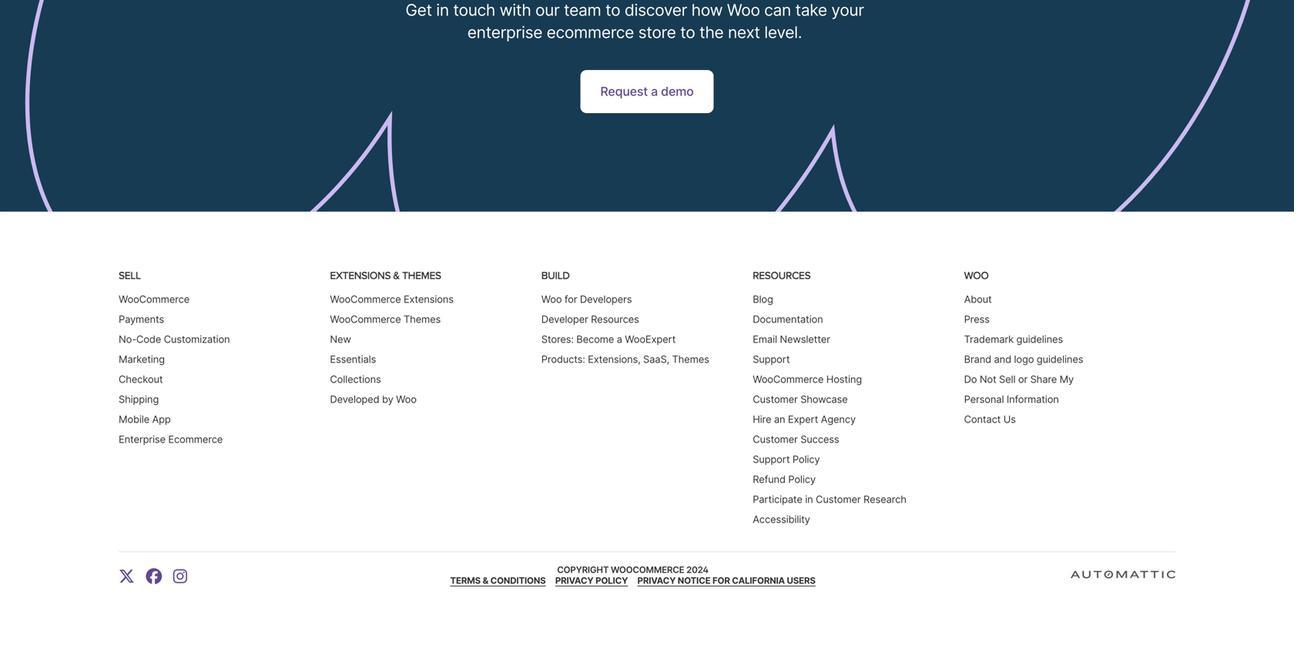 Task type: vqa. For each thing, say whether or not it's contained in the screenshot.
next on the top right
yes



Task type: locate. For each thing, give the bounding box(es) containing it.
in right participate
[[806, 494, 813, 506]]

new
[[330, 334, 351, 346]]

1 vertical spatial &
[[483, 576, 489, 587]]

0 horizontal spatial to
[[606, 0, 621, 20]]

0 vertical spatial guidelines
[[1017, 334, 1064, 346]]

no-code customization
[[119, 334, 230, 346]]

us
[[1004, 414, 1016, 426]]

in right get
[[436, 0, 449, 20]]

team
[[564, 0, 601, 20]]

next
[[728, 23, 760, 42]]

refund policy
[[753, 474, 816, 486]]

1 vertical spatial customer
[[753, 434, 798, 446]]

0 vertical spatial policy
[[793, 454, 820, 466]]

request a demo link
[[581, 70, 714, 113]]

woo up next
[[727, 0, 760, 20]]

1 vertical spatial in
[[806, 494, 813, 506]]

resources up stores: become a wooexpert
[[591, 314, 639, 326]]

1 customer from the top
[[753, 394, 798, 406]]

email
[[753, 334, 778, 346]]

privacy policy link
[[555, 576, 628, 587]]

not
[[980, 374, 997, 386]]

copyright woocommerce 2024 terms & conditions
[[450, 565, 709, 587]]

participate
[[753, 494, 803, 506]]

brand and logo guidelines
[[965, 354, 1084, 366]]

policy
[[793, 454, 820, 466], [789, 474, 816, 486], [596, 576, 628, 587]]

or
[[1019, 374, 1028, 386]]

trademark
[[965, 334, 1014, 346]]

themes
[[402, 270, 441, 281], [404, 314, 441, 326]]

1 vertical spatial to
[[681, 23, 695, 42]]

0 horizontal spatial resources
[[591, 314, 639, 326]]

extensions
[[330, 270, 391, 281], [404, 294, 454, 306]]

collections
[[330, 374, 381, 386]]

1 vertical spatial policy
[[789, 474, 816, 486]]

policy for privacy policy
[[596, 576, 628, 587]]

0 vertical spatial for
[[565, 294, 578, 306]]

privacy left the notice
[[638, 576, 676, 587]]

customer research
[[816, 494, 907, 506]]

woocommerce link
[[119, 294, 190, 306]]

a
[[651, 84, 658, 99]]

sell up woocommerce link
[[119, 270, 141, 281]]

request a demo
[[601, 84, 694, 99]]

0 vertical spatial extensions
[[330, 270, 391, 281]]

an
[[774, 414, 786, 426]]

woo inside get in touch with our team to discover how woo can take your enterprise ecommerce store to the next level.
[[727, 0, 760, 20]]

do not sell or share my personal information link
[[965, 374, 1074, 406]]

email newsletter
[[753, 334, 831, 346]]

woocommerce for woocommerce link
[[119, 294, 190, 306]]

support down email
[[753, 354, 790, 366]]

woocommerce up customer showcase link
[[753, 374, 824, 386]]

hire an expert agency
[[753, 414, 856, 426]]

about
[[965, 294, 992, 306]]

2 customer from the top
[[753, 434, 798, 446]]

0 horizontal spatial sell
[[119, 270, 141, 281]]

saas, themes
[[644, 354, 710, 366]]

woocommerce extensions link
[[330, 294, 454, 306]]

woocommerce for woocommerce themes
[[330, 314, 401, 326]]

products:
[[542, 354, 585, 366]]

1 vertical spatial sell
[[1000, 374, 1016, 386]]

customer down an
[[753, 434, 798, 446]]

essentials
[[330, 354, 376, 366]]

policy down customer success
[[793, 454, 820, 466]]

themes down the woocommerce extensions link
[[404, 314, 441, 326]]

privacy
[[555, 576, 594, 587], [638, 576, 676, 587]]

2 privacy from the left
[[638, 576, 676, 587]]

documentation
[[753, 314, 823, 326]]

woo for developers
[[542, 294, 632, 306]]

customer success
[[753, 434, 840, 446]]

1 support from the top
[[753, 354, 790, 366]]

woocommerce for woocommerce extensions
[[330, 294, 401, 306]]

guidelines
[[1017, 334, 1064, 346], [1037, 354, 1084, 366]]

woocommerce for woocommerce hosting
[[753, 374, 824, 386]]

level.
[[765, 23, 802, 42]]

1 vertical spatial for
[[713, 576, 730, 587]]

can
[[765, 0, 791, 20]]

woocommerce inside copyright woocommerce 2024 terms & conditions
[[611, 565, 685, 576]]

enterprise ecommerce link
[[119, 434, 223, 446]]

0 vertical spatial to
[[606, 0, 621, 20]]

& right terms
[[483, 576, 489, 587]]

woocommerce up payments at left top
[[119, 294, 190, 306]]

customer success link
[[753, 434, 840, 446]]

support up refund
[[753, 454, 790, 466]]

accessibility link
[[753, 514, 811, 526]]

0 horizontal spatial for
[[565, 294, 578, 306]]

participate in customer research
[[753, 494, 907, 506]]

0 vertical spatial resources
[[753, 270, 811, 281]]

1 horizontal spatial in
[[806, 494, 813, 506]]

woocommerce hosting link
[[753, 374, 862, 386]]

resources up blog
[[753, 270, 811, 281]]

extensions up woocommerce themes
[[404, 294, 454, 306]]

extensions up the woocommerce extensions link
[[330, 270, 391, 281]]

app
[[152, 414, 171, 426]]

trademark guidelines
[[965, 334, 1064, 346]]

woocommerce
[[119, 294, 190, 306], [330, 294, 401, 306], [330, 314, 401, 326], [753, 374, 824, 386], [611, 565, 685, 576]]

1 privacy from the left
[[555, 576, 594, 587]]

store
[[639, 23, 676, 42]]

0 horizontal spatial privacy
[[555, 576, 594, 587]]

to left the
[[681, 23, 695, 42]]

2 support from the top
[[753, 454, 790, 466]]

no-code customization link
[[119, 334, 230, 346]]

expert
[[788, 414, 819, 426]]

discover
[[625, 0, 688, 20]]

0 vertical spatial in
[[436, 0, 449, 20]]

1 vertical spatial extensions
[[404, 294, 454, 306]]

the
[[700, 23, 724, 42]]

payments link
[[119, 314, 164, 326]]

1 horizontal spatial for
[[713, 576, 730, 587]]

press link
[[965, 314, 990, 326]]

1 horizontal spatial sell
[[1000, 374, 1016, 386]]

sell left or at the bottom right of the page
[[1000, 374, 1016, 386]]

woocommerce hosting
[[753, 374, 862, 386]]

1 horizontal spatial &
[[483, 576, 489, 587]]

0 vertical spatial support
[[753, 354, 790, 366]]

0 vertical spatial &
[[393, 270, 400, 281]]

woocommerce up woocommerce themes
[[330, 294, 401, 306]]

customer up an
[[753, 394, 798, 406]]

woocommerce up new
[[330, 314, 401, 326]]

to right team
[[606, 0, 621, 20]]

policy down support policy link
[[789, 474, 816, 486]]

guidelines up my
[[1037, 354, 1084, 366]]

products: extensions, saas, themes
[[542, 354, 710, 366]]

policy for refund policy
[[789, 474, 816, 486]]

privacy down the copyright
[[555, 576, 594, 587]]

in inside get in touch with our team to discover how woo can take your enterprise ecommerce store to the next level.
[[436, 0, 449, 20]]

privacy for privacy notice for california users
[[638, 576, 676, 587]]

for up developer
[[565, 294, 578, 306]]

0 horizontal spatial in
[[436, 0, 449, 20]]

policy for support policy
[[793, 454, 820, 466]]

&
[[393, 270, 400, 281], [483, 576, 489, 587]]

contact us
[[965, 414, 1016, 426]]

take
[[796, 0, 827, 20]]

woocommerce up the notice
[[611, 565, 685, 576]]

mobile
[[119, 414, 150, 426]]

code
[[136, 334, 161, 346]]

& up the woocommerce extensions link
[[393, 270, 400, 281]]

logo
[[1015, 354, 1034, 366]]

resources
[[753, 270, 811, 281], [591, 314, 639, 326]]

for right the notice
[[713, 576, 730, 587]]

& inside copyright woocommerce 2024 terms & conditions
[[483, 576, 489, 587]]

in for touch
[[436, 0, 449, 20]]

0 vertical spatial customer
[[753, 394, 798, 406]]

policy down the copyright
[[596, 576, 628, 587]]

guidelines up logo
[[1017, 334, 1064, 346]]

brand and logo guidelines link
[[965, 354, 1084, 366]]

and
[[995, 354, 1012, 366]]

your
[[832, 0, 864, 20]]

marketing
[[119, 354, 165, 366]]

california
[[732, 576, 785, 587]]

themes up the woocommerce extensions link
[[402, 270, 441, 281]]

1 horizontal spatial privacy
[[638, 576, 676, 587]]

woo right by
[[396, 394, 417, 406]]

2 vertical spatial policy
[[596, 576, 628, 587]]

1 vertical spatial support
[[753, 454, 790, 466]]



Task type: describe. For each thing, give the bounding box(es) containing it.
comp
[[1264, 573, 1295, 588]]

privacy for privacy policy
[[555, 576, 594, 587]]

0 vertical spatial sell
[[119, 270, 141, 281]]

extensions,
[[588, 354, 641, 366]]

support policy
[[753, 454, 820, 466]]

contact us link
[[965, 414, 1016, 426]]

enterprise
[[119, 434, 166, 446]]

developed by woo link
[[330, 394, 417, 406]]

privacy notice for california users
[[638, 576, 816, 587]]

woocommerce themes
[[330, 314, 441, 326]]

contact
[[965, 414, 1001, 426]]

hire an expert agency link
[[753, 414, 856, 426]]

notice
[[678, 576, 711, 587]]

blog link
[[753, 294, 774, 306]]

press
[[965, 314, 990, 326]]

customer for customer showcase
[[753, 394, 798, 406]]

blog
[[753, 294, 774, 306]]

refund
[[753, 474, 786, 486]]

conditions
[[491, 576, 546, 587]]

0 horizontal spatial extensions
[[330, 270, 391, 281]]

enterprise
[[468, 23, 543, 42]]

customer showcase
[[753, 394, 848, 406]]

agency
[[821, 414, 856, 426]]

1 horizontal spatial to
[[681, 23, 695, 42]]

accessibility
[[753, 514, 811, 526]]

support for support link in the right of the page
[[753, 354, 790, 366]]

brand
[[965, 354, 992, 366]]

sell inside the do not sell or share my personal information
[[1000, 374, 1016, 386]]

woocommerce extensions
[[330, 294, 454, 306]]

0 horizontal spatial &
[[393, 270, 400, 281]]

no-
[[119, 334, 136, 346]]

woo for developers link
[[542, 294, 632, 306]]

with
[[500, 0, 531, 20]]

support for support policy
[[753, 454, 790, 466]]

mobile app
[[119, 414, 171, 426]]

woocommerce themes link
[[330, 314, 441, 326]]

users
[[787, 576, 816, 587]]

essentials link
[[330, 354, 376, 366]]

products: extensions, saas, themes link
[[542, 354, 710, 366]]

stores: become a wooexpert link
[[542, 334, 676, 346]]

in for customer research
[[806, 494, 813, 506]]

1 vertical spatial guidelines
[[1037, 354, 1084, 366]]

an automattic comp link
[[1071, 571, 1295, 588]]

an automattic comp
[[1176, 573, 1295, 588]]

about link
[[965, 294, 992, 306]]

checkout link
[[119, 374, 163, 386]]

showcase
[[801, 394, 848, 406]]

0 vertical spatial themes
[[402, 270, 441, 281]]

stores:
[[542, 334, 574, 346]]

request
[[601, 84, 648, 99]]

automattic
[[1195, 573, 1262, 588]]

checkout
[[119, 374, 163, 386]]

success
[[801, 434, 840, 446]]

hosting
[[827, 374, 862, 386]]

privacy policy
[[555, 576, 628, 587]]

a wooexpert
[[617, 334, 676, 346]]

2024
[[687, 565, 709, 576]]

1 vertical spatial themes
[[404, 314, 441, 326]]

developed by woo
[[330, 394, 417, 406]]

woo up "about" 'link'
[[965, 270, 989, 281]]

personal information
[[965, 394, 1059, 406]]

developer resources
[[542, 314, 639, 326]]

demo
[[661, 84, 694, 99]]

an
[[1176, 573, 1193, 588]]

customer for customer success
[[753, 434, 798, 446]]

shipping link
[[119, 394, 159, 406]]

participate in customer research link
[[753, 494, 907, 506]]

developed
[[330, 394, 380, 406]]

my
[[1060, 374, 1074, 386]]

terms & conditions link
[[450, 576, 546, 587]]

become
[[577, 334, 614, 346]]

developers
[[580, 294, 632, 306]]

1 horizontal spatial resources
[[753, 270, 811, 281]]

customer showcase link
[[753, 394, 848, 406]]

stores: become a wooexpert
[[542, 334, 676, 346]]

woo up developer
[[542, 294, 562, 306]]

share
[[1031, 374, 1057, 386]]

support link
[[753, 354, 790, 366]]

get in touch with our team to discover how woo can take your enterprise ecommerce store to the next level.
[[406, 0, 864, 42]]

copyright
[[557, 565, 609, 576]]

marketing link
[[119, 354, 165, 366]]

email newsletter link
[[753, 334, 831, 346]]

newsletter
[[780, 334, 831, 346]]

support policy link
[[753, 454, 820, 466]]

payments
[[119, 314, 164, 326]]

1 horizontal spatial extensions
[[404, 294, 454, 306]]

customization
[[164, 334, 230, 346]]

do not sell or share my personal information
[[965, 374, 1074, 406]]

hire
[[753, 414, 772, 426]]

build
[[542, 270, 570, 281]]

1 vertical spatial resources
[[591, 314, 639, 326]]

ecommerce
[[168, 434, 223, 446]]

collections link
[[330, 374, 381, 386]]



